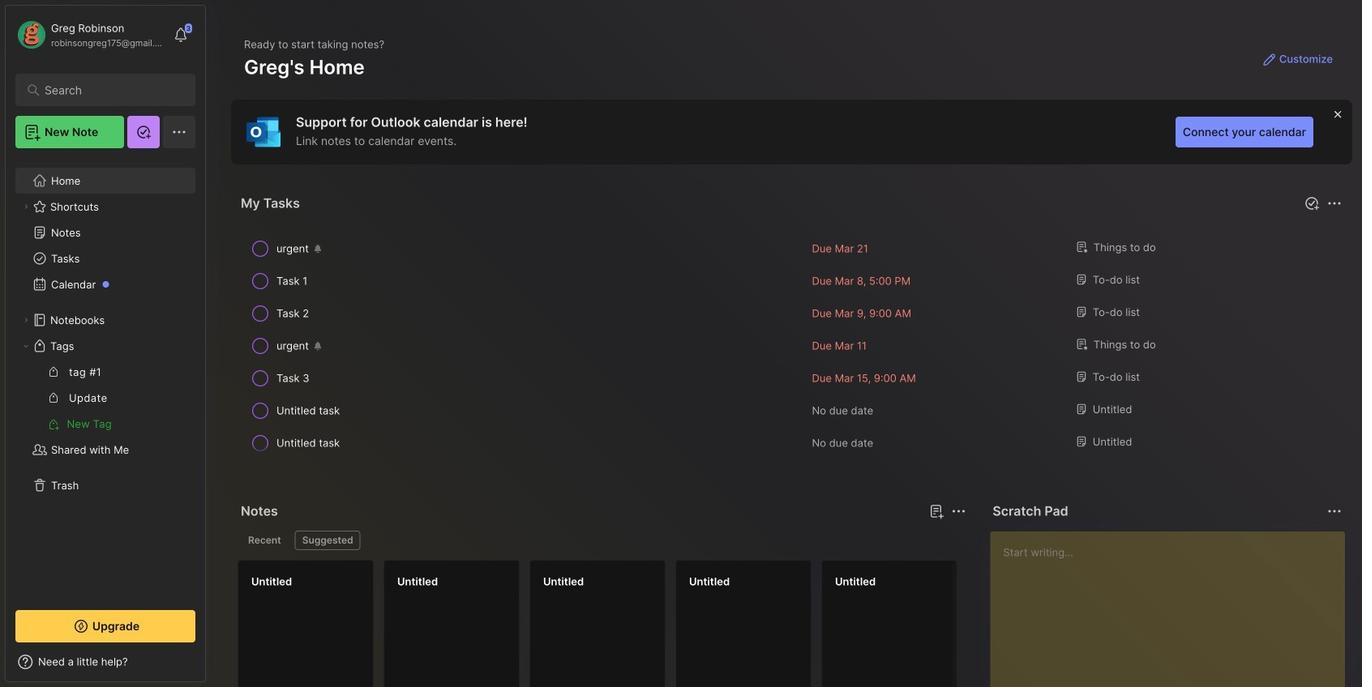 Task type: describe. For each thing, give the bounding box(es) containing it.
Search text field
[[45, 83, 174, 98]]

main element
[[0, 0, 211, 688]]

click to collapse image
[[205, 658, 217, 677]]

1 more actions image from the top
[[1326, 194, 1345, 213]]

Start writing… text field
[[1004, 532, 1345, 688]]

expand notebooks image
[[21, 316, 31, 325]]

2 more actions image from the top
[[1326, 502, 1345, 522]]



Task type: locate. For each thing, give the bounding box(es) containing it.
2 row group from the top
[[238, 561, 1363, 688]]

tree inside main element
[[6, 158, 205, 596]]

expand tags image
[[21, 342, 31, 351]]

row group
[[238, 233, 1347, 460], [238, 561, 1363, 688]]

1 row group from the top
[[238, 233, 1347, 460]]

group inside main element
[[15, 359, 195, 437]]

1 tab from the left
[[241, 531, 289, 551]]

more actions image
[[1326, 194, 1345, 213], [1326, 502, 1345, 522]]

0 vertical spatial row group
[[238, 233, 1347, 460]]

new task image
[[1304, 196, 1321, 212]]

0 horizontal spatial tab
[[241, 531, 289, 551]]

group
[[15, 359, 195, 437]]

1 vertical spatial more actions image
[[1326, 502, 1345, 522]]

More actions field
[[1324, 192, 1347, 215], [948, 501, 971, 523], [1324, 501, 1347, 523]]

None search field
[[45, 80, 174, 100]]

none search field inside main element
[[45, 80, 174, 100]]

tree
[[6, 158, 205, 596]]

WHAT'S NEW field
[[6, 650, 205, 676]]

1 vertical spatial row group
[[238, 561, 1363, 688]]

Account field
[[15, 19, 165, 51]]

0 vertical spatial more actions image
[[1326, 194, 1345, 213]]

2 tab from the left
[[295, 531, 361, 551]]

1 horizontal spatial tab
[[295, 531, 361, 551]]

tab list
[[241, 531, 964, 551]]

more actions image
[[949, 502, 969, 522]]

tab
[[241, 531, 289, 551], [295, 531, 361, 551]]



Task type: vqa. For each thing, say whether or not it's contained in the screenshot.
bottommost Nov 20
no



